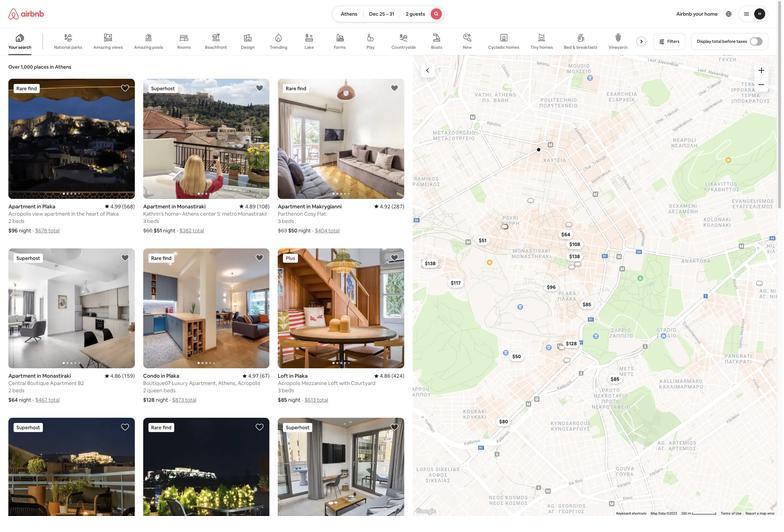 Task type: locate. For each thing, give the bounding box(es) containing it.
night left $404
[[299, 227, 311, 234]]

3 inside apartment in makrygianni parthenon cosy flat 3 beds $63 $50 night · $404 total
[[278, 218, 281, 224]]

total right "$613"
[[317, 397, 328, 403]]

places
[[34, 64, 49, 70]]

0 vertical spatial $128
[[566, 340, 577, 347]]

0 horizontal spatial loft
[[278, 373, 288, 379]]

acropolis inside condo in plaka boutique07 luxury apartment, athens, acropolis 2 queen beds $128 night · $873 total
[[238, 380, 260, 387]]

group containing national parks
[[0, 28, 649, 55]]

guests
[[410, 11, 425, 17]]

night down queen
[[156, 397, 168, 403]]

1 horizontal spatial $128
[[566, 340, 577, 347]]

1 horizontal spatial $64
[[562, 231, 570, 238]]

apartment in makrygianni parthenon cosy flat 3 beds $63 $50 night · $404 total
[[278, 203, 342, 234]]

night inside condo in plaka boutique07 luxury apartment, athens, acropolis 2 queen beds $128 night · $873 total
[[156, 397, 168, 403]]

add to wishlist: apartment in monastiraki image
[[256, 84, 264, 92]]

1 horizontal spatial $51
[[479, 237, 487, 244]]

total right $678
[[48, 227, 60, 234]]

· left $873 in the left of the page
[[170, 397, 171, 403]]

1 horizontal spatial $96
[[547, 284, 556, 290]]

night left the $467
[[19, 397, 31, 403]]

· left the $467
[[33, 397, 34, 403]]

loft left the with
[[328, 380, 338, 387]]

4.86 left the (159)
[[110, 373, 121, 379]]

heart
[[86, 210, 99, 217]]

1 horizontal spatial monastiraki
[[177, 203, 206, 210]]

acropolis inside apartment in plaka acropolis view apartment in the heart of plaka 2 beds $96 night · $678 total
[[8, 210, 31, 217]]

1 vertical spatial $128
[[143, 397, 155, 403]]

apartment in monastiraki kathrin's home~athens center 5' metro monastiraki! 3 beds $60 $51 night · $382 total
[[143, 203, 267, 234]]

4.86 for 4.86 (424)
[[380, 373, 391, 379]]

1 homes from the left
[[506, 45, 520, 50]]

2 guests
[[406, 11, 425, 17]]

total right $404
[[329, 227, 340, 234]]

mezzanine
[[302, 380, 327, 387]]

total right $873 in the left of the page
[[185, 397, 196, 403]]

loft in plaka acropolis mezzanine loft with courtyard 3 beds $85 night · $613 total
[[278, 373, 376, 403]]

acropolis inside loft in plaka acropolis mezzanine loft with courtyard 3 beds $85 night · $613 total
[[278, 380, 301, 387]]

0 horizontal spatial add to wishlist: condo in monastiraki image
[[256, 423, 264, 432]]

apartment up parthenon
[[278, 203, 305, 210]]

(424)
[[392, 373, 405, 379]]

$64
[[562, 231, 570, 238], [8, 397, 18, 403]]

0 vertical spatial of
[[100, 210, 105, 217]]

boutique07
[[143, 380, 171, 387]]

beachfront
[[205, 45, 227, 50]]

0 horizontal spatial acropolis
[[8, 210, 31, 217]]

loft right (67)
[[278, 373, 288, 379]]

4.97 out of 5 average rating,  67 reviews image
[[243, 373, 270, 379]]

map
[[760, 512, 767, 516]]

in for loft in plaka acropolis mezzanine loft with courtyard 3 beds $85 night · $613 total
[[289, 373, 294, 379]]

acropolis for 2 beds
[[8, 210, 31, 217]]

4.86
[[110, 373, 121, 379], [380, 373, 391, 379]]

None search field
[[332, 6, 445, 22]]

1 horizontal spatial $50
[[512, 354, 521, 360]]

farms
[[334, 45, 346, 50]]

$50 inside apartment in makrygianni parthenon cosy flat 3 beds $63 $50 night · $404 total
[[288, 227, 298, 234]]

0 vertical spatial $138
[[569, 253, 580, 260]]

$50 button
[[509, 352, 524, 362]]

0 vertical spatial $96
[[8, 227, 18, 234]]

apartment left "b2"
[[50, 380, 77, 387]]

national parks
[[54, 45, 82, 50]]

of right heart
[[100, 210, 105, 217]]

0 vertical spatial monastiraki
[[177, 203, 206, 210]]

1 horizontal spatial $85
[[583, 301, 591, 308]]

group
[[0, 28, 649, 55], [8, 79, 135, 199], [143, 79, 270, 199], [278, 79, 405, 199], [8, 248, 135, 369], [143, 248, 270, 369], [278, 248, 405, 369], [8, 418, 135, 516], [143, 418, 270, 516], [278, 418, 405, 516]]

total inside loft in plaka acropolis mezzanine loft with courtyard 3 beds $85 night · $613 total
[[317, 397, 328, 403]]

200 m button
[[680, 512, 719, 516]]

0 vertical spatial $85 button
[[580, 300, 595, 309]]

4.92
[[380, 203, 391, 210]]

acropolis for 3 beds
[[278, 380, 301, 387]]

1 horizontal spatial 4.86
[[380, 373, 391, 379]]

athens left dec
[[341, 11, 358, 17]]

acropolis left view
[[8, 210, 31, 217]]

0 vertical spatial $51
[[154, 227, 162, 234]]

athens,
[[218, 380, 237, 387]]

in for condo in plaka boutique07 luxury apartment, athens, acropolis 2 queen beds $128 night · $873 total
[[161, 373, 165, 379]]

0 horizontal spatial homes
[[506, 45, 520, 50]]

· left $678
[[33, 227, 34, 234]]

in inside condo in plaka boutique07 luxury apartment, athens, acropolis 2 queen beds $128 night · $873 total
[[161, 373, 165, 379]]

0 vertical spatial $85
[[583, 301, 591, 308]]

data
[[659, 512, 666, 516]]

monastiraki for boutique
[[42, 373, 71, 379]]

1 horizontal spatial homes
[[540, 45, 553, 50]]

1 vertical spatial athens
[[55, 64, 71, 70]]

1 vertical spatial $96
[[547, 284, 556, 290]]

national
[[54, 45, 70, 50]]

makrygianni
[[312, 203, 342, 210]]

$678
[[35, 227, 47, 234]]

total left before
[[713, 39, 722, 44]]

0 vertical spatial $64
[[562, 231, 570, 238]]

plaka up luxury
[[166, 373, 179, 379]]

4.86 for 4.86 (159)
[[110, 373, 121, 379]]

2 inside condo in plaka boutique07 luxury apartment, athens, acropolis 2 queen beds $128 night · $873 total
[[143, 387, 146, 394]]

2 inside apartment in plaka acropolis view apartment in the heart of plaka 2 beds $96 night · $678 total
[[8, 218, 11, 224]]

3 inside apartment in monastiraki kathrin's home~athens center 5' metro monastiraki! 3 beds $60 $51 night · $382 total
[[143, 218, 146, 224]]

0 horizontal spatial $64
[[8, 397, 18, 403]]

4.97 (67)
[[248, 373, 270, 379]]

0 horizontal spatial $51
[[154, 227, 162, 234]]

pools
[[152, 45, 163, 50]]

homes right cycladic
[[506, 45, 520, 50]]

queen
[[147, 387, 163, 394]]

map data ©2023
[[651, 512, 678, 516]]

a
[[757, 512, 759, 516]]

apartment up kathrin's at the left top
[[143, 203, 171, 210]]

monastiraki inside apartment in monastiraki kathrin's home~athens center 5' metro monastiraki! 3 beds $60 $51 night · $382 total
[[177, 203, 206, 210]]

0 horizontal spatial $96
[[8, 227, 18, 234]]

use
[[736, 512, 742, 516]]

apartment for parthenon
[[278, 203, 305, 210]]

in inside loft in plaka acropolis mezzanine loft with courtyard 3 beds $85 night · $613 total
[[289, 373, 294, 379]]

in right (67)
[[289, 373, 294, 379]]

1 vertical spatial $50
[[512, 354, 521, 360]]

4.92 out of 5 average rating,  287 reviews image
[[375, 203, 405, 210]]

1 horizontal spatial loft
[[328, 380, 338, 387]]

monastiraki up home~athens
[[177, 203, 206, 210]]

total inside apartment in makrygianni parthenon cosy flat 3 beds $63 $50 night · $404 total
[[329, 227, 340, 234]]

in up view
[[37, 203, 41, 210]]

athens down the 'national'
[[55, 64, 71, 70]]

apartment up view
[[8, 203, 36, 210]]

total right $382
[[193, 227, 204, 234]]

keyboard shortcuts
[[617, 512, 647, 516]]

· left $382
[[177, 227, 178, 234]]

night left "$613"
[[288, 397, 301, 403]]

0 vertical spatial $50
[[288, 227, 298, 234]]

night left $678
[[19, 227, 31, 234]]

1 vertical spatial monastiraki
[[42, 373, 71, 379]]

beds inside loft in plaka acropolis mezzanine loft with courtyard 3 beds $85 night · $613 total
[[282, 387, 294, 394]]

parks
[[71, 45, 82, 50]]

plaka up mezzanine
[[295, 373, 308, 379]]

$467 total button
[[35, 397, 60, 403]]

0 horizontal spatial 4.86
[[110, 373, 121, 379]]

apartment inside apartment in makrygianni parthenon cosy flat 3 beds $63 $50 night · $404 total
[[278, 203, 305, 210]]

(287)
[[392, 203, 405, 210]]

0 horizontal spatial amazing
[[93, 45, 111, 50]]

amazing
[[93, 45, 111, 50], [134, 45, 152, 50]]

$128 button
[[563, 339, 580, 348]]

$51 inside $51 button
[[479, 237, 487, 244]]

apartment for central
[[8, 373, 36, 379]]

1 vertical spatial $138
[[425, 260, 436, 266]]

2 vertical spatial $85
[[278, 397, 287, 403]]

1 horizontal spatial acropolis
[[238, 380, 260, 387]]

homes right tiny
[[540, 45, 553, 50]]

total inside apartment in monastiraki kathrin's home~athens center 5' metro monastiraki! 3 beds $60 $51 night · $382 total
[[193, 227, 204, 234]]

$96 inside apartment in plaka acropolis view apartment in the heart of plaka 2 beds $96 night · $678 total
[[8, 227, 18, 234]]

design
[[241, 45, 255, 50]]

$117 button
[[448, 278, 464, 288]]

airbnb your home
[[677, 11, 718, 17]]

airbnb your home link
[[673, 7, 722, 21]]

2 4.86 from the left
[[380, 373, 391, 379]]

1 vertical spatial of
[[732, 512, 735, 516]]

1 vertical spatial $64
[[8, 397, 18, 403]]

monastiraki up boutique
[[42, 373, 71, 379]]

boutique
[[27, 380, 49, 387]]

in for apartment in plaka acropolis view apartment in the heart of plaka 2 beds $96 night · $678 total
[[37, 203, 41, 210]]

1 4.86 from the left
[[110, 373, 121, 379]]

$613
[[305, 397, 316, 403]]

bed
[[564, 45, 572, 50]]

$96 inside button
[[547, 284, 556, 290]]

1 horizontal spatial amazing
[[134, 45, 152, 50]]

2 homes from the left
[[540, 45, 553, 50]]

total
[[713, 39, 722, 44], [48, 227, 60, 234], [193, 227, 204, 234], [329, 227, 340, 234], [48, 397, 60, 403], [185, 397, 196, 403], [317, 397, 328, 403]]

0 horizontal spatial $128
[[143, 397, 155, 403]]

acropolis left mezzanine
[[278, 380, 301, 387]]

breakfasts
[[577, 45, 598, 50]]

amazing left pools
[[134, 45, 152, 50]]

map
[[651, 512, 658, 516]]

1 add to wishlist: condo in monastiraki image from the left
[[256, 423, 264, 432]]

2 horizontal spatial $85
[[611, 376, 619, 382]]

add to wishlist: apartment in makrygianni image
[[391, 84, 399, 92]]

center
[[200, 210, 216, 217]]

loft
[[278, 373, 288, 379], [328, 380, 338, 387]]

beds inside apartment in plaka acropolis view apartment in the heart of plaka 2 beds $96 night · $678 total
[[12, 218, 24, 224]]

beds inside apartment in monastiraki kathrin's home~athens center 5' metro monastiraki! 3 beds $60 $51 night · $382 total
[[147, 218, 159, 224]]

$50
[[288, 227, 298, 234], [512, 354, 521, 360]]

add to wishlist: apartment in plaka image
[[121, 84, 129, 92]]

2
[[406, 11, 409, 17], [8, 218, 11, 224], [8, 387, 11, 394], [143, 387, 146, 394]]

amazing left 'views'
[[93, 45, 111, 50]]

3 inside loft in plaka acropolis mezzanine loft with courtyard 3 beds $85 night · $613 total
[[278, 387, 281, 394]]

plaka for condo in plaka
[[166, 373, 179, 379]]

monastiraki!
[[238, 210, 267, 217]]

· left "$613"
[[302, 397, 303, 403]]

in up home~athens
[[172, 203, 176, 210]]

$64 up $108
[[562, 231, 570, 238]]

night
[[19, 227, 31, 234], [163, 227, 176, 234], [299, 227, 311, 234], [19, 397, 31, 403], [156, 397, 168, 403], [288, 397, 301, 403]]

boats
[[431, 45, 443, 50]]

$108 button
[[566, 239, 584, 249]]

1 horizontal spatial add to wishlist: condo in monastiraki image
[[391, 423, 399, 432]]

beds
[[12, 218, 24, 224], [147, 218, 159, 224], [282, 218, 294, 224], [12, 387, 24, 394], [164, 387, 176, 394], [282, 387, 294, 394]]

$138
[[569, 253, 580, 260], [425, 260, 436, 266]]

apartment inside apartment in plaka acropolis view apartment in the heart of plaka 2 beds $96 night · $678 total
[[8, 203, 36, 210]]

homes for tiny homes
[[540, 45, 553, 50]]

1 horizontal spatial $85 button
[[608, 374, 623, 384]]

of
[[100, 210, 105, 217], [732, 512, 735, 516]]

beds inside apartment in makrygianni parthenon cosy flat 3 beds $63 $50 night · $404 total
[[282, 218, 294, 224]]

(568)
[[122, 203, 135, 210]]

amazing for amazing views
[[93, 45, 111, 50]]

your
[[693, 11, 704, 17]]

0 horizontal spatial monastiraki
[[42, 373, 71, 379]]

$128
[[566, 340, 577, 347], [143, 397, 155, 403]]

night inside loft in plaka acropolis mezzanine loft with courtyard 3 beds $85 night · $613 total
[[288, 397, 301, 403]]

condo in plaka boutique07 luxury apartment, athens, acropolis 2 queen beds $128 night · $873 total
[[143, 373, 260, 403]]

athens
[[341, 11, 358, 17], [55, 64, 71, 70]]

views
[[112, 45, 123, 50]]

add to wishlist: condo in monastiraki image
[[256, 423, 264, 432], [391, 423, 399, 432]]

apartment inside apartment in monastiraki kathrin's home~athens center 5' metro monastiraki! 3 beds $60 $51 night · $382 total
[[143, 203, 171, 210]]

display total before taxes button
[[691, 33, 769, 50]]

search
[[18, 45, 31, 50]]

condo
[[143, 373, 160, 379]]

1 horizontal spatial athens
[[341, 11, 358, 17]]

$404 total button
[[315, 227, 340, 234]]

add to wishlist: apartment in thissio image
[[121, 423, 129, 432]]

cycladic homes
[[489, 45, 520, 50]]

0 vertical spatial athens
[[341, 11, 358, 17]]

in up boutique07
[[161, 373, 165, 379]]

taxes
[[737, 39, 748, 44]]

0 horizontal spatial $138 button
[[422, 258, 439, 268]]

in up boutique
[[37, 373, 41, 379]]

in inside apartment in makrygianni parthenon cosy flat 3 beds $63 $50 night · $404 total
[[307, 203, 311, 210]]

terms
[[721, 512, 731, 516]]

airbnb
[[677, 11, 692, 17]]

of left use at the bottom of the page
[[732, 512, 735, 516]]

report a map error
[[746, 512, 775, 516]]

©2023
[[667, 512, 678, 516]]

acropolis down 4.97
[[238, 380, 260, 387]]

31
[[390, 11, 395, 17]]

apartment up central
[[8, 373, 36, 379]]

4.89 (108)
[[245, 203, 270, 210]]

4.86 left (424) at the right bottom
[[380, 373, 391, 379]]

1 vertical spatial $85
[[611, 376, 619, 382]]

0 horizontal spatial $85
[[278, 397, 287, 403]]

plaka inside loft in plaka acropolis mezzanine loft with courtyard 3 beds $85 night · $613 total
[[295, 373, 308, 379]]

plaka inside condo in plaka boutique07 luxury apartment, athens, acropolis 2 queen beds $128 night · $873 total
[[166, 373, 179, 379]]

apartment
[[44, 210, 70, 217]]

$64 down central
[[8, 397, 18, 403]]

$64 inside button
[[562, 231, 570, 238]]

total right the $467
[[48, 397, 60, 403]]

4.92 (287)
[[380, 203, 405, 210]]

terms of use
[[721, 512, 742, 516]]

in inside apartment in monastiraki central boutique apartment b2 2 beds $64 night · $467 total
[[37, 373, 41, 379]]

acropolis
[[8, 210, 31, 217], [238, 380, 260, 387], [278, 380, 301, 387]]

night left $382
[[163, 227, 176, 234]]

0 horizontal spatial $85 button
[[580, 300, 595, 309]]

· left $404
[[313, 227, 314, 234]]

0 horizontal spatial $50
[[288, 227, 298, 234]]

0 vertical spatial loft
[[278, 373, 288, 379]]

in up cosy
[[307, 203, 311, 210]]

of inside apartment in plaka acropolis view apartment in the heart of plaka 2 beds $96 night · $678 total
[[100, 210, 105, 217]]

zoom in image
[[759, 68, 765, 73]]

2 horizontal spatial acropolis
[[278, 380, 301, 387]]

1 vertical spatial loft
[[328, 380, 338, 387]]

2 add to wishlist: condo in monastiraki image from the left
[[391, 423, 399, 432]]

· inside apartment in monastiraki central boutique apartment b2 2 beds $64 night · $467 total
[[33, 397, 34, 403]]

plaka up the apartment
[[42, 203, 55, 210]]

$96 button
[[544, 282, 559, 292]]

1 vertical spatial $51
[[479, 237, 487, 244]]

monastiraki inside apartment in monastiraki central boutique apartment b2 2 beds $64 night · $467 total
[[42, 373, 71, 379]]

in inside apartment in monastiraki kathrin's home~athens center 5' metro monastiraki! 3 beds $60 $51 night · $382 total
[[172, 203, 176, 210]]

0 horizontal spatial of
[[100, 210, 105, 217]]



Task type: describe. For each thing, give the bounding box(es) containing it.
metro
[[222, 210, 237, 217]]

1 horizontal spatial $138 button
[[566, 252, 583, 262]]

add to wishlist: condo in plaka image
[[256, 254, 264, 262]]

$678 total button
[[35, 227, 60, 234]]

over
[[8, 64, 20, 70]]

$51 inside apartment in monastiraki kathrin's home~athens center 5' metro monastiraki! 3 beds $60 $51 night · $382 total
[[154, 227, 162, 234]]

200
[[682, 512, 688, 516]]

in left the at the top of the page
[[71, 210, 76, 217]]

filters
[[668, 39, 680, 44]]

0 horizontal spatial athens
[[55, 64, 71, 70]]

homes for cycladic homes
[[506, 45, 520, 50]]

&
[[573, 45, 576, 50]]

display
[[697, 39, 712, 44]]

$51 button
[[476, 236, 490, 245]]

tiny
[[531, 45, 539, 50]]

terms of use link
[[721, 512, 742, 516]]

$80 button
[[496, 417, 511, 427]]

lake
[[305, 45, 314, 50]]

apartment for kathrin's
[[143, 203, 171, 210]]

$85 for bottommost $85 button
[[611, 376, 619, 382]]

in right places
[[50, 64, 54, 70]]

night inside apartment in monastiraki kathrin's home~athens center 5' metro monastiraki! 3 beds $60 $51 night · $382 total
[[163, 227, 176, 234]]

4.99 (568)
[[110, 203, 135, 210]]

beds inside condo in plaka boutique07 luxury apartment, athens, acropolis 2 queen beds $128 night · $873 total
[[164, 387, 176, 394]]

keyboard
[[617, 512, 631, 516]]

· inside loft in plaka acropolis mezzanine loft with courtyard 3 beds $85 night · $613 total
[[302, 397, 303, 403]]

–
[[386, 11, 389, 17]]

view
[[32, 210, 43, 217]]

4.86 out of 5 average rating,  159 reviews image
[[105, 373, 135, 379]]

$382 total button
[[180, 227, 204, 234]]

plaka for apartment in plaka
[[42, 203, 55, 210]]

add to wishlist: loft in plaka image
[[391, 254, 399, 262]]

display total before taxes
[[697, 39, 748, 44]]

$404
[[315, 227, 327, 234]]

athens inside button
[[341, 11, 358, 17]]

1,000
[[21, 64, 33, 70]]

· inside apartment in monastiraki kathrin's home~athens center 5' metro monastiraki! 3 beds $60 $51 night · $382 total
[[177, 227, 178, 234]]

in for apartment in monastiraki kathrin's home~athens center 5' metro monastiraki! 3 beds $60 $51 night · $382 total
[[172, 203, 176, 210]]

home
[[705, 11, 718, 17]]

plaka for loft in plaka
[[295, 373, 308, 379]]

in for apartment in monastiraki central boutique apartment b2 2 beds $64 night · $467 total
[[37, 373, 41, 379]]

zoom out image
[[759, 82, 765, 88]]

over 1,000 places in athens
[[8, 64, 71, 70]]

parthenon
[[278, 210, 303, 217]]

google map
showing 29 stays. region
[[413, 55, 777, 516]]

2 inside apartment in monastiraki central boutique apartment b2 2 beds $64 night · $467 total
[[8, 387, 11, 394]]

play
[[367, 45, 375, 50]]

$117
[[451, 280, 461, 286]]

flat
[[317, 210, 326, 217]]

amazing pools
[[134, 45, 163, 50]]

trending
[[270, 45, 287, 50]]

4.99 out of 5 average rating,  568 reviews image
[[105, 203, 135, 210]]

200 m
[[682, 512, 692, 516]]

dec 25 – 31 button
[[363, 6, 400, 22]]

(67)
[[260, 373, 270, 379]]

night inside apartment in plaka acropolis view apartment in the heart of plaka 2 beds $96 night · $678 total
[[19, 227, 31, 234]]

0 horizontal spatial $138
[[425, 260, 436, 266]]

$85 for $85 button to the top
[[583, 301, 591, 308]]

apartment for acropolis
[[8, 203, 36, 210]]

(159)
[[122, 373, 135, 379]]

$873
[[172, 397, 184, 403]]

$128 inside condo in plaka boutique07 luxury apartment, athens, acropolis 2 queen beds $128 night · $873 total
[[143, 397, 155, 403]]

courtyard
[[351, 380, 376, 387]]

b2
[[78, 380, 84, 387]]

report a map error link
[[746, 512, 775, 516]]

night inside apartment in monastiraki central boutique apartment b2 2 beds $64 night · $467 total
[[19, 397, 31, 403]]

$128 inside button
[[566, 340, 577, 347]]

2 guests button
[[400, 6, 445, 22]]

profile element
[[453, 0, 769, 28]]

your
[[8, 45, 17, 50]]

4.97
[[248, 373, 259, 379]]

2 inside button
[[406, 11, 409, 17]]

add to wishlist: apartment in monastiraki image
[[121, 254, 129, 262]]

1 vertical spatial $85 button
[[608, 374, 623, 384]]

· inside apartment in makrygianni parthenon cosy flat 3 beds $63 $50 night · $404 total
[[313, 227, 314, 234]]

total inside button
[[713, 39, 722, 44]]

$467
[[35, 397, 47, 403]]

$80
[[499, 419, 508, 425]]

· inside apartment in plaka acropolis view apartment in the heart of plaka 2 beds $96 night · $678 total
[[33, 227, 34, 234]]

$64 inside apartment in monastiraki central boutique apartment b2 2 beds $64 night · $467 total
[[8, 397, 18, 403]]

$64 button
[[558, 230, 574, 239]]

$382
[[180, 227, 192, 234]]

luxury
[[172, 380, 188, 387]]

4.89 out of 5 average rating,  108 reviews image
[[240, 203, 270, 210]]

none search field containing athens
[[332, 6, 445, 22]]

· inside condo in plaka boutique07 luxury apartment, athens, acropolis 2 queen beds $128 night · $873 total
[[170, 397, 171, 403]]

google image
[[415, 507, 438, 516]]

vineyards
[[609, 45, 628, 50]]

beds inside apartment in monastiraki central boutique apartment b2 2 beds $64 night · $467 total
[[12, 387, 24, 394]]

total inside apartment in plaka acropolis view apartment in the heart of plaka 2 beds $96 night · $678 total
[[48, 227, 60, 234]]

bed & breakfasts
[[564, 45, 598, 50]]

4.86 out of 5 average rating,  424 reviews image
[[375, 373, 405, 379]]

filters button
[[654, 33, 686, 50]]

report
[[746, 512, 756, 516]]

4.86 (159)
[[110, 373, 135, 379]]

central
[[8, 380, 26, 387]]

your search
[[8, 45, 31, 50]]

amazing for amazing pools
[[134, 45, 152, 50]]

keyboard shortcuts button
[[617, 512, 647, 516]]

plaka down 4.99
[[106, 210, 119, 217]]

monastiraki for home~athens
[[177, 203, 206, 210]]

the
[[77, 210, 85, 217]]

total inside apartment in monastiraki central boutique apartment b2 2 beds $64 night · $467 total
[[48, 397, 60, 403]]

$85 inside loft in plaka acropolis mezzanine loft with courtyard 3 beds $85 night · $613 total
[[278, 397, 287, 403]]

night inside apartment in makrygianni parthenon cosy flat 3 beds $63 $50 night · $404 total
[[299, 227, 311, 234]]

$50 inside button
[[512, 354, 521, 360]]

1 horizontal spatial of
[[732, 512, 735, 516]]

shortcuts
[[632, 512, 647, 516]]

4.86 (424)
[[380, 373, 405, 379]]

25
[[380, 11, 385, 17]]

1 horizontal spatial $138
[[569, 253, 580, 260]]

in for apartment in makrygianni parthenon cosy flat 3 beds $63 $50 night · $404 total
[[307, 203, 311, 210]]

dec
[[369, 11, 379, 17]]

$63
[[278, 227, 287, 234]]

5'
[[217, 210, 221, 217]]

home~athens
[[165, 210, 199, 217]]

before
[[723, 39, 736, 44]]

amazing views
[[93, 45, 123, 50]]

total inside condo in plaka boutique07 luxury apartment, athens, acropolis 2 queen beds $128 night · $873 total
[[185, 397, 196, 403]]

countryside
[[392, 45, 416, 50]]

dec 25 – 31
[[369, 11, 395, 17]]

apartment in plaka acropolis view apartment in the heart of plaka 2 beds $96 night · $678 total
[[8, 203, 119, 234]]

(108)
[[257, 203, 270, 210]]



Task type: vqa. For each thing, say whether or not it's contained in the screenshot.
bottom House
no



